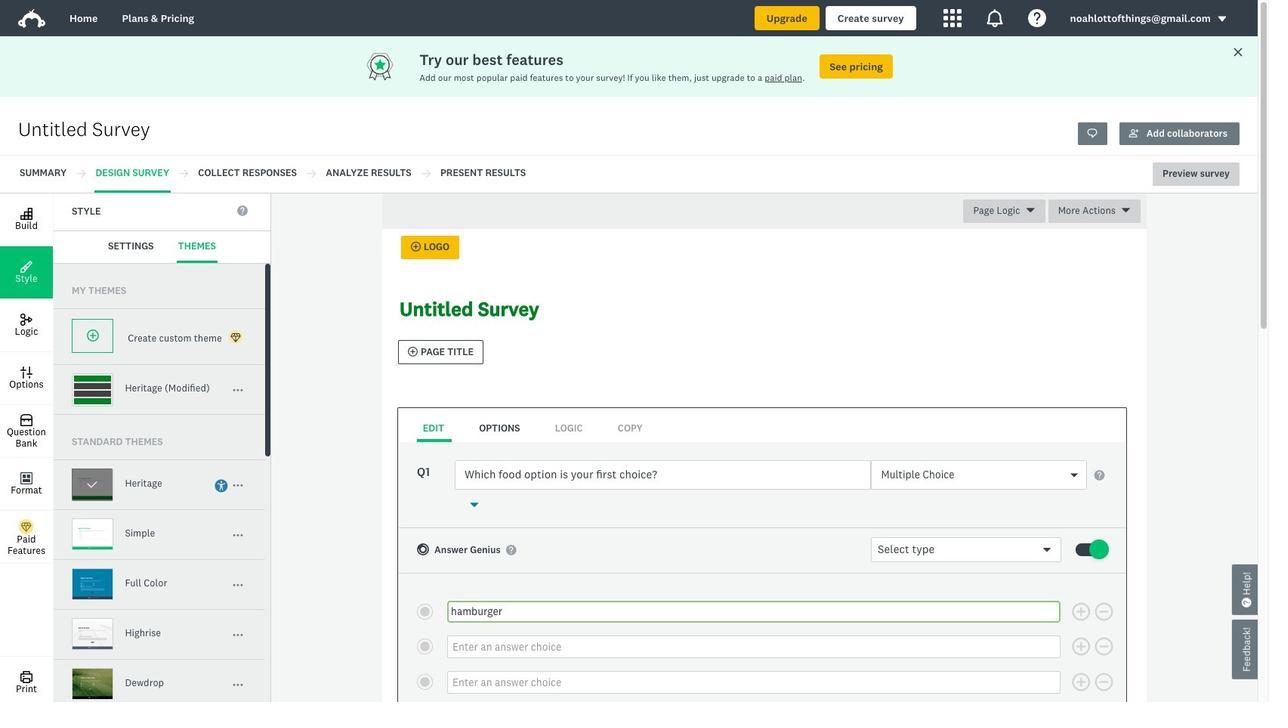 Task type: describe. For each thing, give the bounding box(es) containing it.
surveymonkey logo image
[[18, 9, 45, 28]]

rewards image
[[365, 51, 420, 82]]



Task type: vqa. For each thing, say whether or not it's contained in the screenshot.
right Products Icon
yes



Task type: locate. For each thing, give the bounding box(es) containing it.
1 horizontal spatial products icon image
[[986, 9, 1004, 27]]

0 horizontal spatial products icon image
[[944, 9, 962, 27]]

dropdown arrow image
[[1218, 14, 1228, 24]]

2 products icon image from the left
[[986, 9, 1004, 27]]

1 products icon image from the left
[[944, 9, 962, 27]]

products icon image
[[944, 9, 962, 27], [986, 9, 1004, 27]]

help icon image
[[1028, 9, 1047, 27]]

None radio
[[417, 604, 433, 620], [417, 639, 433, 655], [417, 675, 433, 690], [417, 604, 433, 620], [417, 639, 433, 655], [417, 675, 433, 690]]



